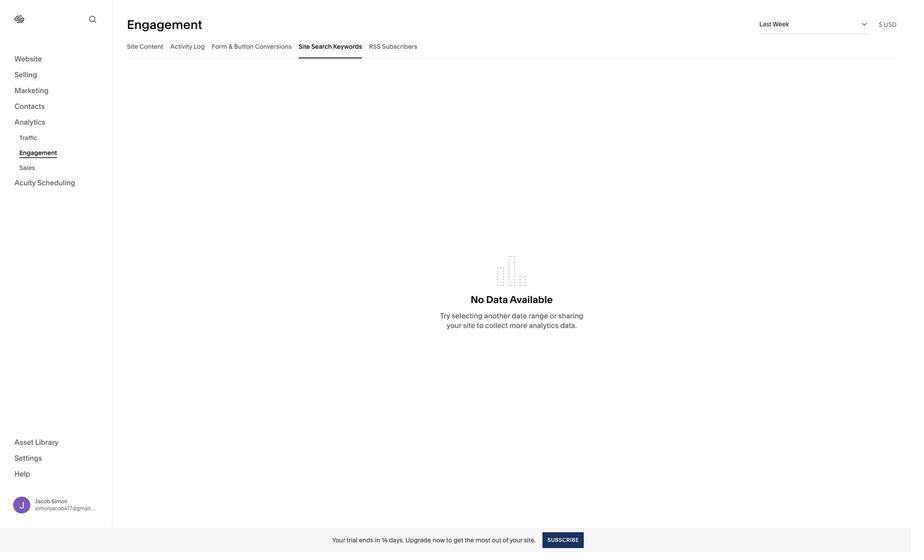 Task type: locate. For each thing, give the bounding box(es) containing it.
in
[[375, 536, 380, 544]]

no
[[471, 294, 484, 306]]

1 horizontal spatial site
[[299, 42, 310, 50]]

0 vertical spatial to
[[477, 321, 484, 330]]

engagement
[[127, 17, 202, 32], [19, 149, 57, 157]]

help
[[14, 469, 30, 478]]

subscribe button
[[543, 532, 584, 548]]

no data available
[[471, 294, 553, 306]]

acuity scheduling
[[14, 178, 75, 187]]

website link
[[14, 54, 98, 65]]

button
[[234, 42, 254, 50]]

marketing link
[[14, 86, 98, 96]]

try
[[440, 312, 450, 320]]

or
[[550, 312, 557, 320]]

site.
[[524, 536, 536, 544]]

form & button conversions button
[[212, 34, 292, 58]]

0 horizontal spatial to
[[446, 536, 452, 544]]

range
[[529, 312, 548, 320]]

simon
[[52, 498, 67, 505]]

selling link
[[14, 70, 98, 80]]

1 horizontal spatial your
[[510, 536, 523, 544]]

your right of
[[510, 536, 523, 544]]

activity log button
[[170, 34, 205, 58]]

your
[[332, 536, 345, 544]]

to left get on the bottom of the page
[[446, 536, 452, 544]]

usd
[[884, 20, 897, 28]]

to inside try selecting another date range or sharing your site to collect more analytics data.
[[477, 321, 484, 330]]

search
[[311, 42, 332, 50]]

log
[[194, 42, 205, 50]]

date
[[512, 312, 527, 320]]

last week
[[759, 20, 789, 28]]

your inside try selecting another date range or sharing your site to collect more analytics data.
[[447, 321, 461, 330]]

simonjacob477@gmail.com
[[35, 505, 103, 512]]

site left search
[[299, 42, 310, 50]]

sales link
[[19, 160, 102, 175]]

website
[[14, 54, 42, 63]]

last week button
[[759, 14, 869, 34]]

try selecting another date range or sharing your site to collect more analytics data.
[[440, 312, 583, 330]]

tab list
[[127, 34, 897, 58]]

site search keywords
[[299, 42, 362, 50]]

activity
[[170, 42, 192, 50]]

0 horizontal spatial site
[[127, 42, 138, 50]]

site
[[127, 42, 138, 50], [299, 42, 310, 50]]

to
[[477, 321, 484, 330], [446, 536, 452, 544]]

1 site from the left
[[127, 42, 138, 50]]

the
[[465, 536, 474, 544]]

data
[[486, 294, 508, 306]]

contacts link
[[14, 101, 98, 112]]

rss
[[369, 42, 381, 50]]

asset
[[14, 438, 33, 447]]

site content
[[127, 42, 163, 50]]

engagement down traffic
[[19, 149, 57, 157]]

available
[[510, 294, 553, 306]]

2 site from the left
[[299, 42, 310, 50]]

engagement up content
[[127, 17, 202, 32]]

site for site content
[[127, 42, 138, 50]]

0 vertical spatial your
[[447, 321, 461, 330]]

to right site
[[477, 321, 484, 330]]

1 vertical spatial engagement
[[19, 149, 57, 157]]

1 horizontal spatial engagement
[[127, 17, 202, 32]]

help link
[[14, 469, 30, 479]]

sharing
[[558, 312, 583, 320]]

scheduling
[[37, 178, 75, 187]]

$
[[879, 20, 883, 28]]

of
[[503, 536, 508, 544]]

trial
[[347, 536, 358, 544]]

1 horizontal spatial to
[[477, 321, 484, 330]]

site left content
[[127, 42, 138, 50]]

0 horizontal spatial engagement
[[19, 149, 57, 157]]

sales
[[19, 164, 35, 172]]

0 horizontal spatial your
[[447, 321, 461, 330]]

1 vertical spatial your
[[510, 536, 523, 544]]

site for site search keywords
[[299, 42, 310, 50]]

your down try
[[447, 321, 461, 330]]

subscribers
[[382, 42, 417, 50]]

tab list containing site content
[[127, 34, 897, 58]]

your
[[447, 321, 461, 330], [510, 536, 523, 544]]

get
[[454, 536, 463, 544]]

settings
[[14, 454, 42, 462]]



Task type: vqa. For each thing, say whether or not it's contained in the screenshot.
Digital Products
no



Task type: describe. For each thing, give the bounding box(es) containing it.
keywords
[[333, 42, 362, 50]]

analytics
[[14, 118, 45, 127]]

subscribe
[[548, 537, 579, 543]]

settings link
[[14, 453, 98, 464]]

acuity scheduling link
[[14, 178, 98, 188]]

ends
[[359, 536, 373, 544]]

out
[[492, 536, 501, 544]]

&
[[229, 42, 233, 50]]

jacob
[[35, 498, 50, 505]]

week
[[773, 20, 789, 28]]

days.
[[389, 536, 404, 544]]

traffic
[[19, 134, 37, 142]]

content
[[140, 42, 163, 50]]

library
[[35, 438, 59, 447]]

traffic link
[[19, 130, 102, 145]]

activity log
[[170, 42, 205, 50]]

site
[[463, 321, 475, 330]]

site search keywords button
[[299, 34, 362, 58]]

form
[[212, 42, 227, 50]]

selling
[[14, 70, 37, 79]]

collect
[[485, 321, 508, 330]]

acuity
[[14, 178, 36, 187]]

site content button
[[127, 34, 163, 58]]

14
[[382, 536, 388, 544]]

analytics link
[[14, 117, 98, 128]]

more
[[510, 321, 527, 330]]

contacts
[[14, 102, 45, 111]]

rss subscribers
[[369, 42, 417, 50]]

most
[[476, 536, 490, 544]]

form & button conversions
[[212, 42, 292, 50]]

0 vertical spatial engagement
[[127, 17, 202, 32]]

your trial ends in 14 days. upgrade now to get the most out of your site.
[[332, 536, 536, 544]]

marketing
[[14, 86, 49, 95]]

jacob simon simonjacob477@gmail.com
[[35, 498, 103, 512]]

analytics
[[529, 321, 559, 330]]

asset library link
[[14, 437, 98, 448]]

rss subscribers button
[[369, 34, 417, 58]]

$ usd
[[879, 20, 897, 28]]

data.
[[560, 321, 577, 330]]

asset library
[[14, 438, 59, 447]]

selecting
[[452, 312, 483, 320]]

last
[[759, 20, 772, 28]]

another
[[484, 312, 510, 320]]

engagement link
[[19, 145, 102, 160]]

conversions
[[255, 42, 292, 50]]

now
[[433, 536, 445, 544]]

upgrade
[[406, 536, 431, 544]]

1 vertical spatial to
[[446, 536, 452, 544]]



